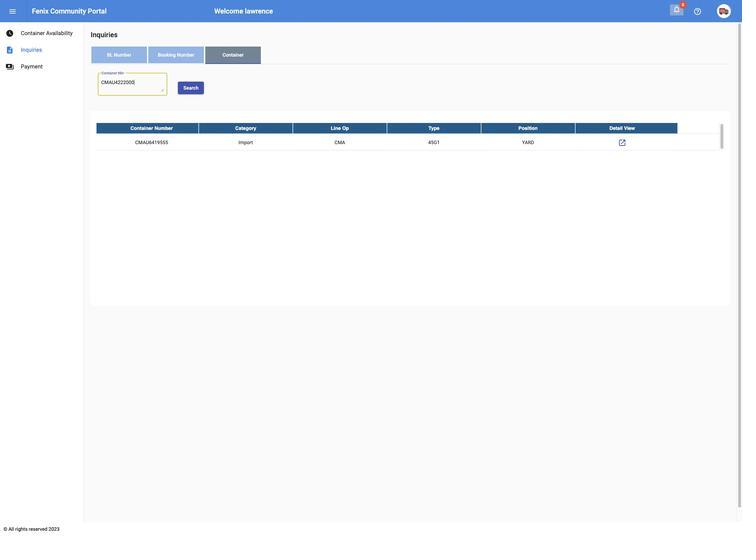 Task type: locate. For each thing, give the bounding box(es) containing it.
no color image inside navigation
[[6, 46, 14, 54]]

container for container availability
[[21, 30, 45, 37]]

no color image
[[8, 7, 17, 16], [694, 7, 703, 16], [6, 29, 14, 38], [6, 63, 14, 71]]

number inside "column header"
[[155, 126, 173, 131]]

navigation
[[0, 22, 83, 75]]

bl
[[107, 52, 113, 58]]

no color image down watch_later
[[6, 46, 14, 54]]

no color image inside notifications_none popup button
[[673, 5, 682, 14]]

booking number
[[158, 52, 195, 58]]

row containing container number
[[96, 123, 720, 134]]

2 horizontal spatial no color image
[[673, 5, 682, 14]]

no color image for open_in_new button
[[619, 139, 627, 147]]

2 horizontal spatial container
[[223, 52, 244, 58]]

inquiries up payment on the left top of page
[[21, 47, 42, 53]]

portal
[[88, 7, 107, 15]]

number
[[114, 52, 131, 58], [177, 52, 195, 58], [155, 126, 173, 131]]

search button
[[178, 82, 204, 94]]

number right booking at the left top of the page
[[177, 52, 195, 58]]

category
[[236, 126, 257, 131]]

2 vertical spatial container
[[131, 126, 153, 131]]

1 horizontal spatial no color image
[[619, 139, 627, 147]]

None text field
[[101, 79, 164, 92]]

no color image right notifications_none popup button
[[694, 7, 703, 16]]

availability
[[46, 30, 73, 37]]

no color image containing menu
[[8, 7, 17, 16]]

yard
[[523, 140, 535, 145]]

container availability
[[21, 30, 73, 37]]

no color image inside menu button
[[8, 7, 17, 16]]

1 horizontal spatial container
[[131, 126, 153, 131]]

0 horizontal spatial inquiries
[[21, 47, 42, 53]]

no color image inside open_in_new button
[[619, 139, 627, 147]]

help_outline
[[694, 7, 703, 16]]

container inside navigation
[[21, 30, 45, 37]]

1 vertical spatial inquiries
[[21, 47, 42, 53]]

inquiries
[[91, 31, 118, 39], [21, 47, 42, 53]]

container
[[21, 30, 45, 37], [223, 52, 244, 58], [131, 126, 153, 131]]

line op column header
[[293, 123, 387, 134]]

2 horizontal spatial number
[[177, 52, 195, 58]]

number up cmau6419555
[[155, 126, 173, 131]]

no color image down the detail view
[[619, 139, 627, 147]]

0 horizontal spatial container
[[21, 30, 45, 37]]

no color image
[[673, 5, 682, 14], [6, 46, 14, 54], [619, 139, 627, 147]]

booking number tab panel
[[91, 64, 731, 306]]

import
[[239, 140, 253, 145]]

number right bl
[[114, 52, 131, 58]]

no color image containing help_outline
[[694, 7, 703, 16]]

payments
[[6, 63, 14, 71]]

number for bl number
[[114, 52, 131, 58]]

1 horizontal spatial number
[[155, 126, 173, 131]]

no color image left help_outline "popup button"
[[673, 5, 682, 14]]

no color image containing watch_later
[[6, 29, 14, 38]]

0 vertical spatial inquiries
[[91, 31, 118, 39]]

no color image up 'description'
[[6, 29, 14, 38]]

watch_later
[[6, 29, 14, 38]]

container inside "column header"
[[131, 126, 153, 131]]

no color image inside help_outline "popup button"
[[694, 7, 703, 16]]

welcome lawrence
[[215, 7, 273, 15]]

menu
[[8, 7, 17, 16]]

0 horizontal spatial no color image
[[6, 46, 14, 54]]

no color image containing description
[[6, 46, 14, 54]]

reserved
[[29, 527, 47, 533]]

2 vertical spatial no color image
[[619, 139, 627, 147]]

2023
[[49, 527, 60, 533]]

0 vertical spatial no color image
[[673, 5, 682, 14]]

bl number tab panel
[[91, 64, 731, 306]]

position
[[519, 126, 538, 131]]

1 vertical spatial container
[[223, 52, 244, 58]]

line
[[331, 126, 341, 131]]

fenix community portal
[[32, 7, 107, 15]]

all
[[9, 527, 14, 533]]

0 horizontal spatial number
[[114, 52, 131, 58]]

inquiries up bl
[[91, 31, 118, 39]]

0 vertical spatial container
[[21, 30, 45, 37]]

welcome
[[215, 7, 243, 15]]

inquiries inside navigation
[[21, 47, 42, 53]]

number for container number
[[155, 126, 173, 131]]

1 vertical spatial no color image
[[6, 46, 14, 54]]

no color image containing notifications_none
[[673, 5, 682, 14]]

op
[[343, 126, 349, 131]]

no color image containing open_in_new
[[619, 139, 627, 147]]

no color image up watch_later
[[8, 7, 17, 16]]

line op
[[331, 126, 349, 131]]

row
[[96, 123, 720, 134]]

no color image down 'description'
[[6, 63, 14, 71]]



Task type: describe. For each thing, give the bounding box(es) containing it.
notifications_none button
[[671, 4, 685, 16]]

rights
[[15, 527, 28, 533]]

container number column header
[[96, 123, 199, 134]]

©
[[3, 527, 7, 533]]

open_in_new
[[619, 139, 627, 147]]

container number
[[131, 126, 173, 131]]

booking
[[158, 52, 176, 58]]

search
[[184, 85, 199, 91]]

no color image for notifications_none popup button
[[673, 5, 682, 14]]

detail
[[610, 126, 623, 131]]

lawrence
[[245, 7, 273, 15]]

payment
[[21, 63, 43, 70]]

container for container number
[[131, 126, 153, 131]]

type
[[429, 126, 440, 131]]

open_in_new grid
[[96, 123, 725, 151]]

category column header
[[199, 123, 293, 134]]

type column header
[[387, 123, 482, 134]]

no color image containing payments
[[6, 63, 14, 71]]

open_in_new button
[[616, 136, 630, 150]]

community
[[50, 7, 86, 15]]

row inside open_in_new grid
[[96, 123, 720, 134]]

cmau6419555
[[135, 140, 168, 145]]

fenix
[[32, 7, 49, 15]]

open_in_new row
[[96, 134, 720, 151]]

45g1
[[429, 140, 440, 145]]

1 horizontal spatial inquiries
[[91, 31, 118, 39]]

detail view column header
[[576, 123, 678, 134]]

navigation containing watch_later
[[0, 22, 83, 75]]

help_outline button
[[691, 4, 705, 18]]

© all rights reserved 2023
[[3, 527, 60, 533]]

description
[[6, 46, 14, 54]]

menu button
[[6, 4, 19, 18]]

position column header
[[482, 123, 576, 134]]

cma
[[335, 140, 346, 145]]

bl number
[[107, 52, 131, 58]]

detail view
[[610, 126, 636, 131]]

notifications_none
[[673, 5, 682, 14]]

number for booking number
[[177, 52, 195, 58]]

container for container
[[223, 52, 244, 58]]

view
[[625, 126, 636, 131]]



Task type: vqa. For each thing, say whether or not it's contained in the screenshot.
Welcome
yes



